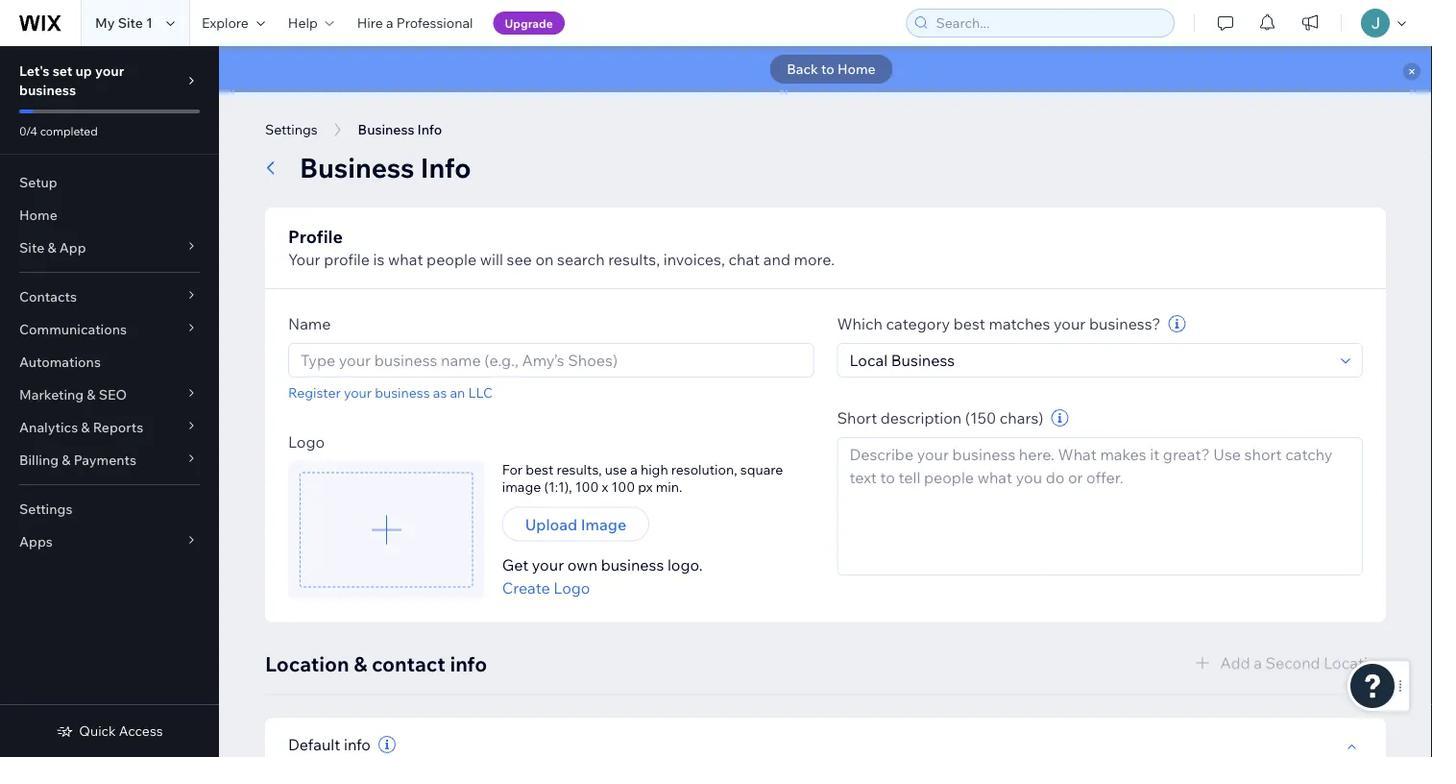 Task type: locate. For each thing, give the bounding box(es) containing it.
& for site
[[47, 239, 56, 256]]

best up image
[[526, 461, 554, 478]]

logo down register
[[288, 432, 325, 451]]

professional
[[397, 14, 473, 31]]

business inside get your own business logo. create logo
[[601, 555, 664, 574]]

is
[[373, 250, 385, 269]]

site inside popup button
[[19, 239, 44, 256]]

0/4 completed
[[19, 123, 98, 138]]

Type your business name (e.g., Amy's Shoes) field
[[295, 344, 808, 377]]

1 vertical spatial home
[[19, 207, 57, 223]]

back
[[787, 61, 819, 77]]

0 horizontal spatial 100
[[576, 478, 599, 495]]

1 vertical spatial business info
[[300, 150, 471, 184]]

back to home alert
[[219, 46, 1433, 92]]

home
[[838, 61, 876, 77], [19, 207, 57, 223]]

business left as
[[375, 384, 430, 401]]

explore
[[202, 14, 249, 31]]

own
[[568, 555, 598, 574]]

0 vertical spatial site
[[118, 14, 143, 31]]

apps button
[[0, 526, 219, 558]]

for best results, use a high resolution, square image (1:1), 100 x 100 px min.
[[502, 461, 784, 495]]

& inside dropdown button
[[87, 386, 96, 403]]

business inside button
[[358, 121, 415, 138]]

1 vertical spatial site
[[19, 239, 44, 256]]

1 vertical spatial a
[[631, 461, 638, 478]]

100
[[576, 478, 599, 495], [612, 478, 635, 495]]

back to home
[[787, 61, 876, 77]]

business info inside button
[[358, 121, 442, 138]]

min.
[[656, 478, 683, 495]]

& left contact
[[354, 652, 367, 677]]

invoices,
[[664, 250, 725, 269]]

billing & payments
[[19, 452, 136, 469]]

0 horizontal spatial site
[[19, 239, 44, 256]]

1 horizontal spatial logo
[[554, 578, 591, 597]]

settings for settings button
[[265, 121, 318, 138]]

1 horizontal spatial best
[[954, 314, 986, 333]]

register
[[288, 384, 341, 401]]

0 vertical spatial best
[[954, 314, 986, 333]]

0 horizontal spatial logo
[[288, 432, 325, 451]]

see
[[507, 250, 532, 269]]

info
[[450, 652, 487, 677], [344, 735, 371, 754]]

your
[[95, 62, 124, 79], [1054, 314, 1086, 333], [344, 384, 372, 401], [532, 555, 564, 574]]

business right settings button
[[358, 121, 415, 138]]

site & app
[[19, 239, 86, 256]]

1 vertical spatial business
[[375, 384, 430, 401]]

0 vertical spatial business
[[358, 121, 415, 138]]

home inside button
[[838, 61, 876, 77]]

& inside 'popup button'
[[62, 452, 71, 469]]

settings inside button
[[265, 121, 318, 138]]

& left app
[[47, 239, 56, 256]]

logo
[[288, 432, 325, 451], [554, 578, 591, 597]]

1 vertical spatial settings
[[19, 501, 72, 518]]

results, up (1:1),
[[557, 461, 602, 478]]

0 vertical spatial a
[[386, 14, 394, 31]]

my site 1
[[95, 14, 153, 31]]

Enter your business or website type field
[[844, 344, 1336, 377]]

best inside for best results, use a high resolution, square image (1:1), 100 x 100 px min.
[[526, 461, 554, 478]]

0 vertical spatial results,
[[608, 250, 660, 269]]

results, right search
[[608, 250, 660, 269]]

& inside popup button
[[81, 419, 90, 436]]

default
[[288, 735, 341, 754]]

business
[[19, 82, 76, 99], [375, 384, 430, 401], [601, 555, 664, 574]]

register your business as an llc
[[288, 384, 493, 401]]

info right default
[[344, 735, 371, 754]]

business inside the let's set up your business
[[19, 82, 76, 99]]

1 vertical spatial business
[[300, 150, 415, 184]]

settings button
[[256, 115, 327, 144]]

seo
[[99, 386, 127, 403]]

your up create logo button
[[532, 555, 564, 574]]

& right billing
[[62, 452, 71, 469]]

business?
[[1090, 314, 1161, 333]]

short description (150 chars)
[[838, 408, 1044, 428]]

home down setup
[[19, 207, 57, 223]]

upgrade
[[505, 16, 553, 30]]

home right 'to' at top
[[838, 61, 876, 77]]

settings link
[[0, 493, 219, 526]]

my
[[95, 14, 115, 31]]

1 horizontal spatial settings
[[265, 121, 318, 138]]

0 vertical spatial home
[[838, 61, 876, 77]]

best left matches
[[954, 314, 986, 333]]

1 horizontal spatial info
[[450, 652, 487, 677]]

settings for settings link
[[19, 501, 72, 518]]

0 horizontal spatial home
[[19, 207, 57, 223]]

description
[[881, 408, 962, 428]]

your right register
[[344, 384, 372, 401]]

info
[[418, 121, 442, 138], [421, 150, 471, 184]]

quick
[[79, 723, 116, 740]]

0 horizontal spatial settings
[[19, 501, 72, 518]]

business info
[[358, 121, 442, 138], [300, 150, 471, 184]]

your
[[288, 250, 321, 269]]

more.
[[794, 250, 835, 269]]

1 horizontal spatial results,
[[608, 250, 660, 269]]

business
[[358, 121, 415, 138], [300, 150, 415, 184]]

site left the 1
[[118, 14, 143, 31]]

1 horizontal spatial home
[[838, 61, 876, 77]]

0 vertical spatial business info
[[358, 121, 442, 138]]

site left app
[[19, 239, 44, 256]]

people
[[427, 250, 477, 269]]

create
[[502, 578, 550, 597]]

2 horizontal spatial business
[[601, 555, 664, 574]]

square
[[741, 461, 784, 478]]

logo down 'own'
[[554, 578, 591, 597]]

0 horizontal spatial best
[[526, 461, 554, 478]]

your right the up
[[95, 62, 124, 79]]

100 left x
[[576, 478, 599, 495]]

(150
[[966, 408, 997, 428]]

image
[[581, 515, 627, 534]]

your up "enter your business or website type" field
[[1054, 314, 1086, 333]]

0 vertical spatial logo
[[288, 432, 325, 451]]

0 vertical spatial info
[[418, 121, 442, 138]]

2 vertical spatial business
[[601, 555, 664, 574]]

100 right x
[[612, 478, 635, 495]]

high
[[641, 461, 669, 478]]

for
[[502, 461, 523, 478]]

& left 'reports'
[[81, 419, 90, 436]]

0 vertical spatial info
[[450, 652, 487, 677]]

1 vertical spatial info
[[344, 735, 371, 754]]

0 horizontal spatial a
[[386, 14, 394, 31]]

a right hire
[[386, 14, 394, 31]]

location
[[265, 652, 349, 677]]

settings inside sidebar element
[[19, 501, 72, 518]]

results,
[[608, 250, 660, 269], [557, 461, 602, 478]]

0 vertical spatial settings
[[265, 121, 318, 138]]

will
[[480, 250, 504, 269]]

business down business info button
[[300, 150, 415, 184]]

a right use
[[631, 461, 638, 478]]

settings
[[265, 121, 318, 138], [19, 501, 72, 518]]

name
[[288, 314, 331, 333]]

1 vertical spatial results,
[[557, 461, 602, 478]]

1 horizontal spatial a
[[631, 461, 638, 478]]

2 100 from the left
[[612, 478, 635, 495]]

hire
[[357, 14, 383, 31]]

& inside popup button
[[47, 239, 56, 256]]

your inside get your own business logo. create logo
[[532, 555, 564, 574]]

marketing & seo
[[19, 386, 127, 403]]

0 horizontal spatial results,
[[557, 461, 602, 478]]

automations link
[[0, 346, 219, 379]]

1 horizontal spatial 100
[[612, 478, 635, 495]]

business down image
[[601, 555, 664, 574]]

1 vertical spatial best
[[526, 461, 554, 478]]

1 100 from the left
[[576, 478, 599, 495]]

get your own business logo. create logo
[[502, 555, 703, 597]]

1 vertical spatial logo
[[554, 578, 591, 597]]

0/4
[[19, 123, 37, 138]]

reports
[[93, 419, 143, 436]]

apps
[[19, 533, 53, 550]]

best
[[954, 314, 986, 333], [526, 461, 554, 478]]

& left "seo"
[[87, 386, 96, 403]]

business down let's
[[19, 82, 76, 99]]

0 horizontal spatial business
[[19, 82, 76, 99]]

0 vertical spatial business
[[19, 82, 76, 99]]

info right contact
[[450, 652, 487, 677]]



Task type: describe. For each thing, give the bounding box(es) containing it.
what
[[388, 250, 423, 269]]

upload
[[525, 515, 578, 534]]

profile
[[288, 225, 343, 247]]

0 horizontal spatial info
[[344, 735, 371, 754]]

your inside the let's set up your business
[[95, 62, 124, 79]]

px
[[638, 478, 653, 495]]

hire a professional
[[357, 14, 473, 31]]

let's
[[19, 62, 50, 79]]

search
[[557, 250, 605, 269]]

results, inside profile your profile is what people will see on search results, invoices, chat and more.
[[608, 250, 660, 269]]

app
[[59, 239, 86, 256]]

register your business as an llc link
[[288, 384, 493, 401]]

1 horizontal spatial site
[[118, 14, 143, 31]]

marketing & seo button
[[0, 379, 219, 411]]

upload image
[[525, 515, 627, 534]]

help button
[[277, 0, 346, 46]]

location & contact info
[[265, 652, 487, 677]]

your inside the register your business as an llc link
[[344, 384, 372, 401]]

set
[[53, 62, 72, 79]]

analytics & reports button
[[0, 411, 219, 444]]

home link
[[0, 199, 219, 232]]

& for location
[[354, 652, 367, 677]]

analytics & reports
[[19, 419, 143, 436]]

Search... field
[[931, 10, 1169, 37]]

upgrade button
[[494, 12, 565, 35]]

quick access button
[[56, 723, 163, 740]]

profile
[[324, 250, 370, 269]]

create logo button
[[502, 576, 591, 599]]

info inside button
[[418, 121, 442, 138]]

communications
[[19, 321, 127, 338]]

payments
[[74, 452, 136, 469]]

let's set up your business
[[19, 62, 124, 99]]

1 vertical spatial info
[[421, 150, 471, 184]]

default info
[[288, 735, 371, 754]]

marketing
[[19, 386, 84, 403]]

a inside for best results, use a high resolution, square image (1:1), 100 x 100 px min.
[[631, 461, 638, 478]]

x
[[602, 478, 609, 495]]

upload image button
[[502, 507, 650, 542]]

contacts button
[[0, 281, 219, 313]]

up
[[75, 62, 92, 79]]

category
[[887, 314, 951, 333]]

communications button
[[0, 313, 219, 346]]

and
[[764, 250, 791, 269]]

quick access
[[79, 723, 163, 740]]

logo inside get your own business logo. create logo
[[554, 578, 591, 597]]

back to home button
[[770, 55, 894, 84]]

which category best matches your business?
[[838, 314, 1161, 333]]

get
[[502, 555, 529, 574]]

setup
[[19, 174, 57, 191]]

1
[[146, 14, 153, 31]]

Describe your business here. What makes it great? Use short catchy text to tell people what you do or offer. text field
[[839, 438, 1363, 575]]

(1:1),
[[544, 478, 572, 495]]

access
[[119, 723, 163, 740]]

home inside sidebar element
[[19, 207, 57, 223]]

llc
[[468, 384, 493, 401]]

logo.
[[668, 555, 703, 574]]

contact
[[372, 652, 446, 677]]

chars)
[[1000, 408, 1044, 428]]

business info button
[[348, 115, 452, 144]]

& for analytics
[[81, 419, 90, 436]]

short
[[838, 408, 878, 428]]

on
[[536, 250, 554, 269]]

sidebar element
[[0, 46, 219, 757]]

& for billing
[[62, 452, 71, 469]]

completed
[[40, 123, 98, 138]]

automations
[[19, 354, 101, 370]]

help
[[288, 14, 318, 31]]

contacts
[[19, 288, 77, 305]]

as
[[433, 384, 447, 401]]

& for marketing
[[87, 386, 96, 403]]

1 horizontal spatial business
[[375, 384, 430, 401]]

billing & payments button
[[0, 444, 219, 477]]

hire a professional link
[[346, 0, 485, 46]]

an
[[450, 384, 465, 401]]

results, inside for best results, use a high resolution, square image (1:1), 100 x 100 px min.
[[557, 461, 602, 478]]

to
[[822, 61, 835, 77]]

resolution,
[[672, 461, 738, 478]]

setup link
[[0, 166, 219, 199]]

matches
[[989, 314, 1051, 333]]

billing
[[19, 452, 59, 469]]

which
[[838, 314, 883, 333]]

use
[[605, 461, 628, 478]]

image
[[502, 478, 541, 495]]

profile your profile is what people will see on search results, invoices, chat and more.
[[288, 225, 835, 269]]

analytics
[[19, 419, 78, 436]]



Task type: vqa. For each thing, say whether or not it's contained in the screenshot.
'Oranges Squad' image
no



